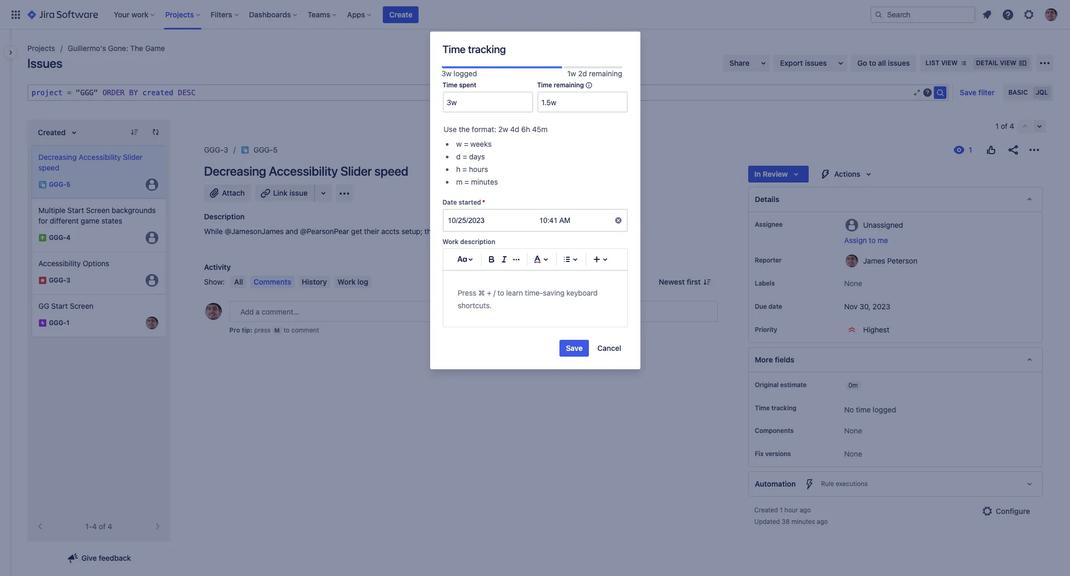 Task type: locate. For each thing, give the bounding box(es) containing it.
1 vertical spatial 5
[[66, 181, 70, 189]]

1 horizontal spatial minutes
[[792, 518, 815, 526]]

pro tip: press m to comment
[[229, 326, 319, 334]]

0 horizontal spatial speed
[[38, 163, 59, 172]]

1 view from the left
[[942, 59, 958, 67]]

to left me
[[869, 236, 876, 245]]

of down save filter button
[[1001, 122, 1008, 130]]

0 vertical spatial 3
[[224, 145, 228, 154]]

the right use on the left top of the page
[[459, 125, 470, 134]]

ggg- right bug image
[[49, 276, 66, 284]]

0 horizontal spatial ago
[[800, 506, 811, 514]]

the inside time tracking dialog
[[459, 125, 470, 134]]

save for save
[[566, 344, 583, 353]]

work inside button
[[338, 277, 356, 286]]

due
[[755, 303, 767, 310]]

attach button
[[204, 185, 251, 202]]

2023
[[873, 302, 891, 311]]

2 view from the left
[[1001, 59, 1017, 67]]

3 down accessibility options
[[66, 276, 70, 284]]

ago right 38
[[817, 518, 828, 526]]

start
[[67, 206, 84, 215], [51, 301, 68, 310]]

logged right time
[[873, 405, 897, 414]]

1 of 4
[[996, 122, 1015, 130]]

help
[[512, 227, 526, 236]]

10/25/2023
[[448, 216, 485, 225]]

work for work description
[[443, 238, 459, 246]]

save inside button
[[566, 344, 583, 353]]

ggg- up "attach" button
[[204, 145, 224, 154]]

tracking inside dialog
[[468, 43, 506, 55]]

ggg-3 link
[[204, 144, 228, 156]]

0 horizontal spatial 3
[[66, 276, 70, 284]]

original
[[755, 381, 779, 389]]

save left 'cancel'
[[566, 344, 583, 353]]

give
[[81, 553, 97, 562]]

ggg- for gg start screen
[[49, 319, 66, 327]]

list view
[[926, 59, 958, 67]]

screen inside the multiple start screen backgrounds for different game states
[[86, 206, 110, 215]]

1-4 of 4
[[85, 522, 112, 531]]

0 vertical spatial 5
[[273, 145, 278, 154]]

5 inside ggg-5 link
[[273, 145, 278, 154]]

0 horizontal spatial view
[[942, 59, 958, 67]]

0 horizontal spatial time tracking
[[443, 43, 506, 55]]

assign to me
[[845, 236, 889, 245]]

Add a comment… field
[[229, 301, 718, 322]]

am
[[560, 216, 571, 225]]

38
[[782, 518, 790, 526]]

1 vertical spatial screen
[[70, 301, 94, 310]]

list
[[926, 59, 940, 67]]

minutes inside w = weeks d = days h = hours m = minutes
[[471, 177, 498, 186]]

1 horizontal spatial save
[[960, 88, 977, 97]]

start right gg
[[51, 301, 68, 310]]

1 their from the left
[[364, 227, 380, 236]]

reporter
[[755, 256, 782, 264]]

2 vertical spatial none
[[845, 450, 863, 458]]

tracking down the original estimate
[[772, 404, 797, 412]]

minutes
[[471, 177, 498, 186], [792, 518, 815, 526]]

time tracking up 3w logged
[[443, 43, 506, 55]]

1 horizontal spatial view
[[1001, 59, 1017, 67]]

minutes inside created 1 hour ago updated 38 minutes ago
[[792, 518, 815, 526]]

1 horizontal spatial time tracking
[[755, 404, 797, 412]]

0 vertical spatial remaining
[[589, 69, 623, 78]]

0 vertical spatial decreasing
[[38, 153, 77, 162]]

0 horizontal spatial 1
[[66, 319, 69, 327]]

1 issues from the left
[[805, 58, 827, 67]]

their
[[364, 227, 380, 236], [559, 227, 574, 236]]

1 none from the top
[[845, 279, 863, 288]]

create button
[[383, 6, 419, 23]]

ggg-5
[[254, 145, 278, 154], [49, 181, 70, 189]]

while @jamesonjames and @pearsonpear get their accts setup; this will be the subtask to help organize their work
[[204, 227, 593, 236]]

6h
[[522, 125, 530, 134]]

more fields
[[755, 355, 795, 364]]

0 horizontal spatial issues
[[805, 58, 827, 67]]

0 vertical spatial logged
[[454, 69, 477, 78]]

1 horizontal spatial ggg-3
[[204, 145, 228, 154]]

0 vertical spatial ggg-3
[[204, 145, 228, 154]]

multiple start screen backgrounds for different game states
[[38, 206, 156, 225]]

1 inside created 1 hour ago updated 38 minutes ago
[[780, 506, 783, 514]]

0 vertical spatial time tracking
[[443, 43, 506, 55]]

work log button
[[335, 276, 372, 288]]

to inside button
[[869, 236, 876, 245]]

start inside the multiple start screen backgrounds for different game states
[[67, 206, 84, 215]]

work
[[576, 227, 593, 236]]

james peterson image
[[146, 317, 158, 329]]

screen up game
[[86, 206, 110, 215]]

1 horizontal spatial their
[[559, 227, 574, 236]]

time down original
[[755, 404, 770, 412]]

decreasing up sub task image
[[38, 153, 77, 162]]

fix
[[755, 450, 764, 458]]

1 vertical spatial of
[[99, 522, 106, 531]]

None field
[[444, 93, 532, 112], [538, 93, 627, 112], [444, 93, 532, 112], [538, 93, 627, 112]]

1 vertical spatial tracking
[[772, 404, 797, 412]]

issues right all
[[888, 58, 910, 67]]

0 vertical spatial ggg-5
[[254, 145, 278, 154]]

configure link
[[975, 503, 1037, 520]]

h
[[456, 165, 461, 174]]

first
[[687, 277, 701, 286]]

menu bar containing all
[[229, 276, 374, 288]]

no
[[845, 405, 854, 414]]

1 horizontal spatial slider
[[341, 164, 372, 178]]

Main content area, start typing to enter text. text field
[[458, 287, 613, 312]]

3 none from the top
[[845, 450, 863, 458]]

ggg-
[[204, 145, 224, 154], [254, 145, 273, 154], [49, 181, 66, 189], [49, 234, 66, 242], [49, 276, 66, 284], [49, 319, 66, 327]]

remaining
[[589, 69, 623, 78], [554, 81, 584, 89]]

work left log
[[338, 277, 356, 286]]

0 horizontal spatial of
[[99, 522, 106, 531]]

1 vertical spatial save
[[566, 344, 583, 353]]

1
[[996, 122, 999, 130], [66, 319, 69, 327], [780, 506, 783, 514]]

0 horizontal spatial decreasing
[[38, 153, 77, 162]]

1 horizontal spatial work
[[443, 238, 459, 246]]

1 left hour
[[780, 506, 783, 514]]

1 horizontal spatial issues
[[888, 58, 910, 67]]

start for gg
[[51, 301, 68, 310]]

minutes down the hours
[[471, 177, 498, 186]]

ggg- right ggg-3 link
[[254, 145, 273, 154]]

logged up spent
[[454, 69, 477, 78]]

primary element
[[6, 0, 871, 29]]

0 horizontal spatial their
[[364, 227, 380, 236]]

time up 45m
[[537, 81, 552, 89]]

1 horizontal spatial 1
[[780, 506, 783, 514]]

0 vertical spatial 1
[[996, 122, 999, 130]]

0 vertical spatial none
[[845, 279, 863, 288]]

2 issues from the left
[[888, 58, 910, 67]]

0 horizontal spatial save
[[566, 344, 583, 353]]

0 horizontal spatial logged
[[454, 69, 477, 78]]

1 vertical spatial 3
[[66, 276, 70, 284]]

started
[[459, 199, 481, 206]]

2 none from the top
[[845, 426, 863, 435]]

1 horizontal spatial decreasing
[[204, 164, 266, 178]]

0 vertical spatial the
[[459, 125, 470, 134]]

0 vertical spatial start
[[67, 206, 84, 215]]

the down 10/25/2023
[[462, 227, 473, 236]]

nov 30, 2023
[[845, 302, 891, 311]]

1 horizontal spatial remaining
[[589, 69, 623, 78]]

1 vertical spatial slider
[[341, 164, 372, 178]]

1 down save filter button
[[996, 122, 999, 130]]

minutes down hour
[[792, 518, 815, 526]]

0 vertical spatial screen
[[86, 206, 110, 215]]

of right 1-
[[99, 522, 106, 531]]

ggg- for multiple start screen backgrounds for different game states
[[49, 234, 66, 242]]

0 horizontal spatial 5
[[66, 181, 70, 189]]

newest first
[[659, 277, 701, 286]]

0 vertical spatial work
[[443, 238, 459, 246]]

more
[[755, 355, 773, 364]]

2 vertical spatial 1
[[780, 506, 783, 514]]

none for none
[[845, 426, 863, 435]]

= right "d"
[[463, 152, 467, 161]]

their right get
[[364, 227, 380, 236]]

0 vertical spatial tracking
[[468, 43, 506, 55]]

work inside time tracking dialog
[[443, 238, 459, 246]]

time down 3w
[[443, 81, 458, 89]]

save left filter
[[960, 88, 977, 97]]

ago right hour
[[800, 506, 811, 514]]

save inside button
[[960, 88, 977, 97]]

profile image of james peterson image
[[205, 303, 222, 320]]

executions
[[836, 480, 868, 488]]

ggg-3 right bug image
[[49, 276, 70, 284]]

0 vertical spatial save
[[960, 88, 977, 97]]

time tracking
[[443, 43, 506, 55], [755, 404, 797, 412]]

0 horizontal spatial ggg-5
[[49, 181, 70, 189]]

updated
[[755, 518, 780, 526]]

0 horizontal spatial remaining
[[554, 81, 584, 89]]

automation element
[[748, 472, 1043, 497]]

5 right sub task image
[[66, 181, 70, 189]]

1 horizontal spatial ggg-5
[[254, 145, 278, 154]]

none down no
[[845, 426, 863, 435]]

1 vertical spatial start
[[51, 301, 68, 310]]

1 vertical spatial none
[[845, 426, 863, 435]]

gg
[[38, 301, 49, 310]]

none up executions
[[845, 450, 863, 458]]

1 vertical spatial work
[[338, 277, 356, 286]]

issues
[[805, 58, 827, 67], [888, 58, 910, 67]]

ggg- right sub task image
[[49, 181, 66, 189]]

screen for gg
[[70, 301, 94, 310]]

4 down different
[[66, 234, 71, 242]]

work down "be"
[[443, 238, 459, 246]]

ggg- for decreasing accessibility slider speed
[[49, 181, 66, 189]]

tracking up 3w logged
[[468, 43, 506, 55]]

syntax help image
[[924, 88, 932, 97]]

view right detail
[[1001, 59, 1017, 67]]

view for detail view
[[1001, 59, 1017, 67]]

versions
[[766, 450, 791, 458]]

ggg-3
[[204, 145, 228, 154], [49, 276, 70, 284]]

filter
[[979, 88, 995, 97]]

create
[[390, 10, 413, 19]]

bug image
[[38, 276, 47, 285]]

clear image
[[614, 216, 623, 225]]

1 vertical spatial ggg-5
[[49, 181, 70, 189]]

time tracking up components
[[755, 404, 797, 412]]

1 vertical spatial remaining
[[554, 81, 584, 89]]

screen right gg
[[70, 301, 94, 310]]

ggg- right improvement icon
[[49, 234, 66, 242]]

decreasing
[[38, 153, 77, 162], [204, 164, 266, 178]]

hour
[[785, 506, 798, 514]]

activity
[[204, 263, 231, 271]]

this
[[425, 227, 437, 236]]

1 horizontal spatial logged
[[873, 405, 897, 414]]

newest first image
[[703, 278, 712, 286]]

1 for ggg-1
[[66, 319, 69, 327]]

4
[[1010, 122, 1015, 130], [66, 234, 71, 242], [92, 522, 97, 531], [108, 522, 112, 531]]

start up different
[[67, 206, 84, 215]]

Search field
[[871, 6, 976, 23]]

1 vertical spatial time tracking
[[755, 404, 797, 412]]

1 horizontal spatial of
[[1001, 122, 1008, 130]]

decreasing up attach
[[204, 164, 266, 178]]

get
[[351, 227, 362, 236]]

issues right export
[[805, 58, 827, 67]]

speed
[[38, 163, 59, 172], [375, 164, 409, 178]]

the
[[130, 44, 143, 53]]

labels
[[755, 279, 775, 287]]

the
[[459, 125, 470, 134], [462, 227, 473, 236]]

remaining right 2d
[[589, 69, 623, 78]]

ggg-5 up link
[[254, 145, 278, 154]]

1 vertical spatial decreasing
[[204, 164, 266, 178]]

10:41
[[540, 216, 558, 225]]

save filter button
[[954, 84, 1002, 101]]

jira software image
[[27, 8, 98, 21], [27, 8, 98, 21]]

1 vertical spatial ggg-3
[[49, 276, 70, 284]]

of
[[1001, 122, 1008, 130], [99, 522, 106, 531]]

0 horizontal spatial work
[[338, 277, 356, 286]]

ggg-3 up "attach" button
[[204, 145, 228, 154]]

remaining down 1w
[[554, 81, 584, 89]]

1 vertical spatial minutes
[[792, 518, 815, 526]]

3 left ggg-5 link
[[224, 145, 228, 154]]

5 up link
[[273, 145, 278, 154]]

2 vertical spatial accessibility
[[38, 259, 81, 268]]

none up nov
[[845, 279, 863, 288]]

0 horizontal spatial minutes
[[471, 177, 498, 186]]

3
[[224, 145, 228, 154], [66, 276, 70, 284]]

view right list in the top right of the page
[[942, 59, 958, 67]]

fields
[[775, 355, 795, 364]]

1 down gg start screen
[[66, 319, 69, 327]]

screen for multiple
[[86, 206, 110, 215]]

30,
[[860, 302, 871, 311]]

1 vertical spatial 1
[[66, 319, 69, 327]]

priority
[[755, 326, 778, 334]]

0 vertical spatial accessibility
[[79, 153, 121, 162]]

1 vertical spatial logged
[[873, 405, 897, 414]]

menu bar
[[229, 276, 374, 288]]

0 vertical spatial slider
[[123, 153, 142, 162]]

description
[[460, 238, 496, 246]]

to right m
[[284, 326, 290, 334]]

0 horizontal spatial tracking
[[468, 43, 506, 55]]

give feedback button
[[60, 550, 137, 567]]

ggg- right epic image
[[49, 319, 66, 327]]

guillermo's gone: the game
[[68, 44, 165, 53]]

1 horizontal spatial tracking
[[772, 404, 797, 412]]

ggg-5 right sub task image
[[49, 181, 70, 189]]

0 vertical spatial minutes
[[471, 177, 498, 186]]

search image
[[875, 10, 883, 19]]

original estimate
[[755, 381, 807, 389]]

work log
[[338, 277, 368, 286]]

1 horizontal spatial ago
[[817, 518, 828, 526]]

1 horizontal spatial 5
[[273, 145, 278, 154]]

rule
[[821, 480, 834, 488]]

their down am
[[559, 227, 574, 236]]

created 1 hour ago updated 38 minutes ago
[[755, 506, 828, 526]]



Task type: vqa. For each thing, say whether or not it's contained in the screenshot.
GGG-4
yes



Task type: describe. For each thing, give the bounding box(es) containing it.
automation
[[755, 479, 796, 488]]

save button
[[560, 340, 589, 357]]

guillermo's
[[68, 44, 106, 53]]

states
[[102, 216, 122, 225]]

assign to me button
[[845, 235, 1032, 246]]

export issues
[[781, 58, 827, 67]]

time tracking dialog
[[430, 32, 641, 370]]

2 their from the left
[[559, 227, 574, 236]]

epic image
[[38, 319, 47, 327]]

assign
[[845, 236, 867, 245]]

time tracking inside time tracking dialog
[[443, 43, 506, 55]]

work for work log
[[338, 277, 356, 286]]

45m
[[532, 125, 548, 134]]

backgrounds
[[112, 206, 156, 215]]

none for nov 30, 2023
[[845, 279, 863, 288]]

format:
[[472, 125, 497, 134]]

no time logged
[[845, 405, 897, 414]]

2d
[[578, 69, 587, 78]]

estimate
[[781, 381, 807, 389]]

link
[[273, 188, 288, 197]]

m
[[456, 177, 463, 186]]

ggg-1
[[49, 319, 69, 327]]

1-
[[85, 522, 92, 531]]

1 horizontal spatial 3
[[224, 145, 228, 154]]

be
[[452, 227, 460, 236]]

fix versions
[[755, 450, 791, 458]]

guillermo's gone: the game link
[[68, 42, 165, 55]]

bold ⌘b image
[[486, 253, 498, 266]]

all
[[879, 58, 886, 67]]

link issue
[[273, 188, 308, 197]]

issues
[[27, 56, 62, 71]]

projects link
[[27, 42, 55, 55]]

attach
[[222, 188, 245, 197]]

multiple
[[38, 206, 65, 215]]

weeks
[[471, 140, 492, 149]]

issue
[[290, 188, 308, 197]]

0 horizontal spatial slider
[[123, 153, 142, 162]]

date
[[769, 303, 783, 310]]

2 horizontal spatial 1
[[996, 122, 999, 130]]

game
[[145, 44, 165, 53]]

1 vertical spatial ago
[[817, 518, 828, 526]]

@jamesonjames
[[225, 227, 284, 236]]

save for save filter
[[960, 88, 977, 97]]

rule executions
[[821, 480, 868, 488]]

all
[[234, 277, 243, 286]]

4 up give
[[92, 522, 97, 531]]

0 horizontal spatial ggg-3
[[49, 276, 70, 284]]

gg start screen
[[38, 301, 94, 310]]

3w
[[442, 69, 452, 78]]

export issues button
[[774, 55, 847, 72]]

time up 3w logged
[[443, 43, 466, 55]]

logged inside time tracking dialog
[[454, 69, 477, 78]]

setup;
[[402, 227, 423, 236]]

open export issues dropdown image
[[835, 57, 847, 69]]

0 vertical spatial ago
[[800, 506, 811, 514]]

go to all issues
[[858, 58, 910, 67]]

1w
[[568, 69, 577, 78]]

= right h on the left top
[[463, 165, 467, 174]]

date started *
[[443, 199, 485, 206]]

improvement image
[[38, 234, 47, 242]]

search image
[[935, 86, 947, 99]]

comment
[[291, 326, 319, 334]]

nov
[[845, 302, 858, 311]]

time spent
[[443, 81, 477, 89]]

hours
[[469, 165, 488, 174]]

more fields element
[[748, 347, 1043, 372]]

give feedback
[[81, 553, 131, 562]]

subtask
[[475, 227, 501, 236]]

save filter
[[960, 88, 995, 97]]

details element
[[748, 187, 1043, 212]]

go
[[858, 58, 868, 67]]

lists image
[[561, 253, 574, 266]]

due date
[[755, 303, 783, 310]]

text styles image
[[456, 253, 469, 266]]

comments button
[[251, 276, 295, 288]]

to left help
[[503, 227, 510, 236]]

to left all
[[870, 58, 877, 67]]

= right the m
[[465, 177, 469, 186]]

@pearsonpear
[[300, 227, 349, 236]]

issues inside button
[[805, 58, 827, 67]]

ggg- for accessibility options
[[49, 276, 66, 284]]

press
[[254, 326, 271, 334]]

w = weeks d = days h = hours m = minutes
[[456, 140, 498, 186]]

jql
[[1036, 88, 1049, 96]]

accessibility inside 'decreasing accessibility slider speed'
[[79, 153, 121, 162]]

= right w
[[464, 140, 469, 149]]

1 horizontal spatial speed
[[375, 164, 409, 178]]

sort descending image
[[130, 128, 139, 136]]

w
[[456, 140, 462, 149]]

start for multiple
[[67, 206, 84, 215]]

cancel
[[598, 344, 622, 353]]

0 vertical spatial of
[[1001, 122, 1008, 130]]

1 vertical spatial accessibility
[[269, 164, 338, 178]]

newest
[[659, 277, 685, 286]]

history
[[302, 277, 327, 286]]

components
[[755, 427, 794, 435]]

cancel button
[[591, 340, 628, 357]]

italic ⌘i image
[[498, 253, 511, 266]]

1 horizontal spatial decreasing accessibility slider speed
[[204, 164, 409, 178]]

comments
[[254, 277, 291, 286]]

options
[[83, 259, 109, 268]]

create banner
[[0, 0, 1071, 29]]

while
[[204, 227, 223, 236]]

1 for created 1 hour ago updated 38 minutes ago
[[780, 506, 783, 514]]

accts
[[381, 227, 400, 236]]

view for list view
[[942, 59, 958, 67]]

0 horizontal spatial decreasing accessibility slider speed
[[38, 153, 142, 172]]

m
[[275, 327, 280, 334]]

time
[[856, 405, 871, 414]]

detail
[[977, 59, 999, 67]]

newest first button
[[653, 276, 718, 288]]

refresh image
[[152, 128, 160, 136]]

more formatting image
[[510, 253, 523, 266]]

work description
[[443, 238, 496, 246]]

4 right 1-
[[108, 522, 112, 531]]

gone:
[[108, 44, 128, 53]]

details
[[755, 195, 780, 204]]

detail view
[[977, 59, 1017, 67]]

ggg-5 link
[[254, 144, 278, 156]]

2w
[[499, 125, 509, 134]]

1 vertical spatial the
[[462, 227, 473, 236]]

sub task image
[[38, 180, 47, 189]]

4 down basic
[[1010, 122, 1015, 130]]



